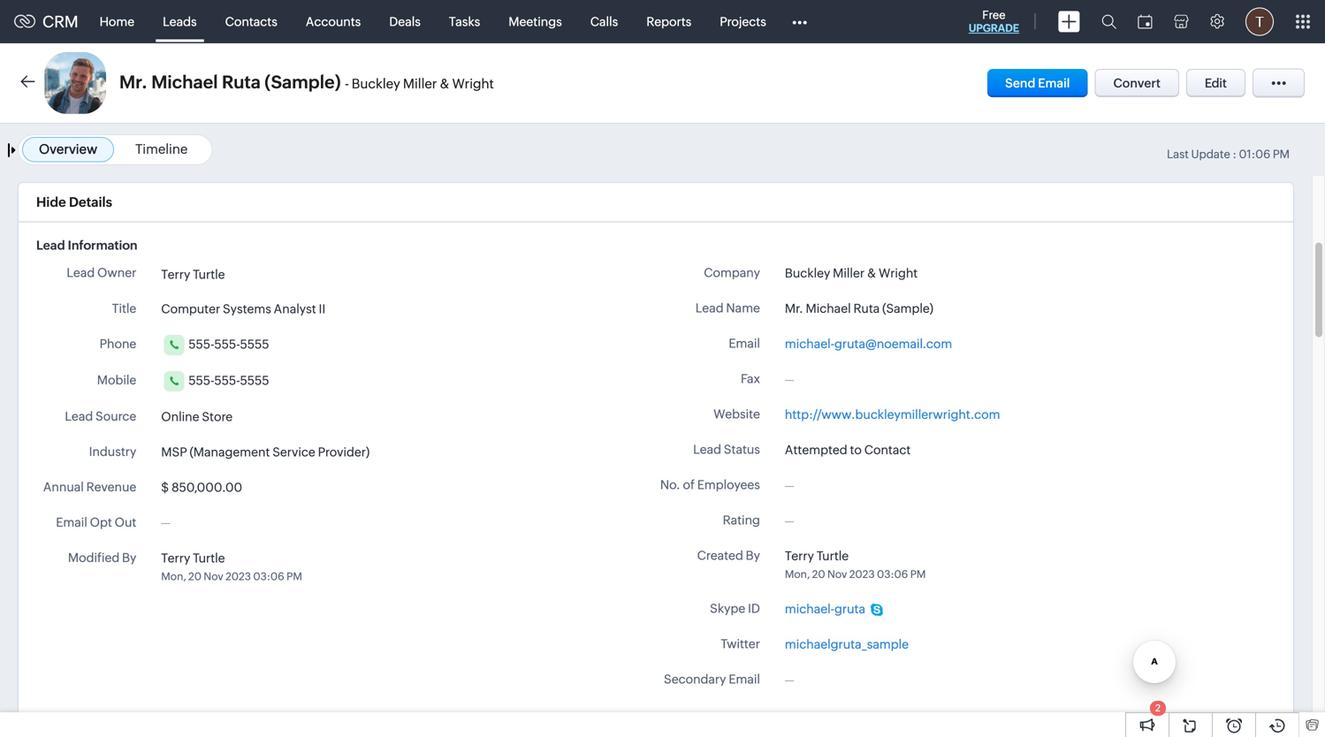 Task type: vqa. For each thing, say whether or not it's contained in the screenshot.


Task type: locate. For each thing, give the bounding box(es) containing it.
revenue
[[86, 480, 136, 494]]

send email
[[1005, 76, 1070, 90]]

pm
[[1273, 148, 1290, 161], [910, 568, 926, 580], [287, 571, 302, 582]]

email right send
[[1038, 76, 1070, 90]]

employees
[[697, 478, 760, 492]]

0 vertical spatial wright
[[452, 76, 494, 92]]

by for modified by
[[122, 551, 136, 565]]

0 horizontal spatial 2023
[[226, 571, 251, 582]]

0 vertical spatial ruta
[[222, 72, 261, 92]]

buckley right the -
[[352, 76, 400, 92]]

by for created by
[[746, 549, 760, 563]]

michael down buckley miller & wright
[[806, 301, 851, 316]]

free
[[982, 8, 1006, 22]]

nov
[[828, 568, 847, 580], [204, 571, 223, 582]]

1 vertical spatial michael-
[[785, 602, 835, 616]]

calls
[[590, 15, 618, 29]]

reports
[[646, 15, 692, 29]]

555-
[[189, 337, 214, 351], [214, 337, 240, 351], [189, 373, 214, 388], [214, 373, 240, 388]]

search image
[[1102, 14, 1117, 29]]

mr.
[[119, 72, 147, 92], [785, 301, 803, 316]]

1 horizontal spatial nov
[[828, 568, 847, 580]]

1 horizontal spatial terry turtle mon, 20 nov 2023 03:06 pm
[[785, 549, 926, 580]]

computer
[[161, 302, 220, 316]]

0 vertical spatial (sample)
[[265, 72, 341, 92]]

1 vertical spatial michael
[[806, 301, 851, 316]]

miller
[[403, 76, 437, 92], [833, 266, 865, 280]]

terry up the michael-gruta
[[785, 549, 814, 563]]

mon, for created by
[[785, 568, 810, 580]]

wright down tasks link on the left of page
[[452, 76, 494, 92]]

annual revenue
[[43, 480, 136, 494]]

1 horizontal spatial mr.
[[785, 301, 803, 316]]

lead
[[36, 238, 65, 252], [67, 266, 95, 280], [696, 301, 724, 315], [65, 409, 93, 423], [693, 442, 721, 457]]

mr. for mr. michael ruta (sample) - buckley miller & wright
[[119, 72, 147, 92]]

1 vertical spatial 555-555-5555
[[189, 373, 269, 388]]

1 horizontal spatial pm
[[910, 568, 926, 580]]

555-555-5555 up 'store'
[[189, 373, 269, 388]]

http://www.buckleymillerwright.com link
[[785, 408, 1000, 422]]

20 for created by
[[812, 568, 825, 580]]

lead for lead information
[[36, 238, 65, 252]]

out
[[115, 515, 136, 529]]

0 horizontal spatial wright
[[452, 76, 494, 92]]

secondary email
[[664, 672, 760, 686]]

buckley up mr. michael ruta (sample)
[[785, 266, 830, 280]]

0 horizontal spatial 20
[[188, 571, 202, 582]]

5555
[[240, 337, 269, 351], [240, 373, 269, 388]]

-
[[345, 76, 349, 92]]

555- up online store
[[189, 373, 214, 388]]

terry turtle mon, 20 nov 2023 03:06 pm for modified by
[[161, 551, 302, 582]]

lead left status
[[693, 442, 721, 457]]

company
[[704, 266, 760, 280]]

lead status
[[693, 442, 760, 457]]

edit
[[1205, 76, 1227, 90]]

0 horizontal spatial 03:06
[[253, 571, 284, 582]]

terry turtle mon, 20 nov 2023 03:06 pm
[[785, 549, 926, 580], [161, 551, 302, 582]]

0 horizontal spatial (sample)
[[265, 72, 341, 92]]

5555 for phone
[[240, 337, 269, 351]]

1 horizontal spatial 03:06
[[877, 568, 908, 580]]

03:06 for service
[[253, 571, 284, 582]]

1 vertical spatial wright
[[879, 266, 918, 280]]

2 555-555-5555 from the top
[[189, 373, 269, 388]]

industry
[[89, 445, 136, 459]]

meetings
[[509, 15, 562, 29]]

attempted
[[785, 443, 848, 457]]

fax
[[741, 372, 760, 386]]

meetings link
[[494, 0, 576, 43]]

analyst
[[274, 302, 316, 316]]

1 horizontal spatial (sample)
[[882, 301, 934, 316]]

michael- inside 'link'
[[785, 602, 835, 616]]

upgrade
[[969, 22, 1019, 34]]

search element
[[1091, 0, 1127, 43]]

projects link
[[706, 0, 780, 43]]

lead for lead owner
[[67, 266, 95, 280]]

1 horizontal spatial ruta
[[854, 301, 880, 316]]

wright
[[452, 76, 494, 92], [879, 266, 918, 280]]

mon, for modified by
[[161, 571, 186, 582]]

nov for created by
[[828, 568, 847, 580]]

michael-gruta link
[[785, 600, 883, 618]]

20
[[812, 568, 825, 580], [188, 571, 202, 582]]

create menu element
[[1048, 0, 1091, 43]]

0 horizontal spatial by
[[122, 551, 136, 565]]

01:06
[[1239, 148, 1271, 161]]

1 horizontal spatial 20
[[812, 568, 825, 580]]

2
[[1155, 703, 1161, 714]]

0 vertical spatial 5555
[[240, 337, 269, 351]]

miller down deals link
[[403, 76, 437, 92]]

555- down computer
[[189, 337, 214, 351]]

1 5555 from the top
[[240, 337, 269, 351]]

terry down $
[[161, 551, 190, 565]]

online
[[161, 410, 199, 424]]

michael- for gruta@noemail.com
[[785, 337, 835, 351]]

terry turtle
[[161, 267, 225, 281]]

terry turtle mon, 20 nov 2023 03:06 pm up gruta
[[785, 549, 926, 580]]

1 vertical spatial miller
[[833, 266, 865, 280]]

lead information
[[36, 238, 137, 252]]

1 horizontal spatial michael
[[806, 301, 851, 316]]

convert button
[[1095, 69, 1179, 97]]

mr. down 'home'
[[119, 72, 147, 92]]

msp
[[161, 445, 187, 459]]

gruta
[[835, 602, 865, 616]]

miller up mr. michael ruta (sample)
[[833, 266, 865, 280]]

lead down lead information at the left top of the page
[[67, 266, 95, 280]]

& down tasks link on the left of page
[[440, 76, 450, 92]]

1 horizontal spatial by
[[746, 549, 760, 563]]

2 5555 from the top
[[240, 373, 269, 388]]

deals link
[[375, 0, 435, 43]]

service
[[272, 445, 315, 459]]

lead for lead source
[[65, 409, 93, 423]]

email inside send email button
[[1038, 76, 1070, 90]]

free upgrade
[[969, 8, 1019, 34]]

ruta down contacts link
[[222, 72, 261, 92]]

timeline link
[[135, 141, 188, 157]]

0 horizontal spatial terry turtle mon, 20 nov 2023 03:06 pm
[[161, 551, 302, 582]]

555-555-5555 down computer systems analyst ii
[[189, 337, 269, 351]]

turtle for msp (management service provider)
[[193, 551, 225, 565]]

tasks
[[449, 15, 480, 29]]

mr. right name
[[785, 301, 803, 316]]

1 vertical spatial ruta
[[854, 301, 880, 316]]

0 horizontal spatial ruta
[[222, 72, 261, 92]]

0 vertical spatial miller
[[403, 76, 437, 92]]

& up mr. michael ruta (sample)
[[867, 266, 876, 280]]

0 vertical spatial michael
[[151, 72, 218, 92]]

ruta for mr. michael ruta (sample) - buckley miller & wright
[[222, 72, 261, 92]]

turtle for attempted to contact
[[817, 549, 849, 563]]

2 michael- from the top
[[785, 602, 835, 616]]

1 michael- from the top
[[785, 337, 835, 351]]

by
[[746, 549, 760, 563], [122, 551, 136, 565]]

terry for msp (management service provider)
[[161, 551, 190, 565]]

(sample) left the -
[[265, 72, 341, 92]]

computer systems analyst ii
[[161, 302, 326, 316]]

1 horizontal spatial &
[[867, 266, 876, 280]]

by right the modified
[[122, 551, 136, 565]]

(sample) up gruta@noemail.com
[[882, 301, 934, 316]]

pm for msp (management service provider)
[[287, 571, 302, 582]]

(sample) for mr. michael ruta (sample) - buckley miller & wright
[[265, 72, 341, 92]]

2023 for created by
[[849, 568, 875, 580]]

0 vertical spatial michael-
[[785, 337, 835, 351]]

1 horizontal spatial buckley
[[785, 266, 830, 280]]

1 vertical spatial buckley
[[785, 266, 830, 280]]

$
[[161, 480, 169, 494]]

wright up mr. michael ruta (sample)
[[879, 266, 918, 280]]

1 555-555-5555 from the top
[[189, 337, 269, 351]]

home link
[[85, 0, 149, 43]]

ruta for mr. michael ruta (sample)
[[854, 301, 880, 316]]

0 vertical spatial mr.
[[119, 72, 147, 92]]

0 horizontal spatial nov
[[204, 571, 223, 582]]

email
[[1038, 76, 1070, 90], [729, 336, 760, 351], [56, 515, 87, 529], [729, 672, 760, 686]]

0 horizontal spatial mr.
[[119, 72, 147, 92]]

mon,
[[785, 568, 810, 580], [161, 571, 186, 582]]

20 for modified by
[[188, 571, 202, 582]]

turtle up 'michael-gruta' 'link'
[[817, 549, 849, 563]]

buckley miller & wright
[[785, 266, 918, 280]]

0 horizontal spatial &
[[440, 76, 450, 92]]

terry turtle mon, 20 nov 2023 03:06 pm down 850,000.00
[[161, 551, 302, 582]]

terry
[[161, 267, 190, 281], [785, 549, 814, 563], [161, 551, 190, 565]]

crm
[[42, 13, 78, 31]]

buckley
[[352, 76, 400, 92], [785, 266, 830, 280]]

555-555-5555 for mobile
[[189, 373, 269, 388]]

michael-
[[785, 337, 835, 351], [785, 602, 835, 616]]

michael-gruta
[[785, 602, 865, 616]]

mr. michael ruta (sample) - buckley miller & wright
[[119, 72, 494, 92]]

last update : 01:06 pm
[[1167, 148, 1290, 161]]

michael- for gruta
[[785, 602, 835, 616]]

email left 'opt'
[[56, 515, 87, 529]]

modified by
[[68, 551, 136, 565]]

0 vertical spatial buckley
[[352, 76, 400, 92]]

1 horizontal spatial miller
[[833, 266, 865, 280]]

0 horizontal spatial mon,
[[161, 571, 186, 582]]

1 vertical spatial (sample)
[[882, 301, 934, 316]]

1 vertical spatial 5555
[[240, 373, 269, 388]]

1 vertical spatial mr.
[[785, 301, 803, 316]]

terry up computer
[[161, 267, 190, 281]]

1 horizontal spatial mon,
[[785, 568, 810, 580]]

michael- up michaelgruta_sample
[[785, 602, 835, 616]]

michael- down mr. michael ruta (sample)
[[785, 337, 835, 351]]

michael down leads link
[[151, 72, 218, 92]]

lead left name
[[696, 301, 724, 315]]

ruta up michael-gruta@noemail.com link
[[854, 301, 880, 316]]

nov for modified by
[[204, 571, 223, 582]]

turtle down 850,000.00
[[193, 551, 225, 565]]

lead left source
[[65, 409, 93, 423]]

lead down 'hide'
[[36, 238, 65, 252]]

rating
[[723, 513, 760, 527]]

0 horizontal spatial pm
[[287, 571, 302, 582]]

name
[[726, 301, 760, 315]]

by right created
[[746, 549, 760, 563]]

0 horizontal spatial michael
[[151, 72, 218, 92]]

title
[[112, 301, 136, 315]]

1 vertical spatial &
[[867, 266, 876, 280]]

turtle up computer
[[193, 267, 225, 281]]

lead for lead name
[[696, 301, 724, 315]]

0 horizontal spatial miller
[[403, 76, 437, 92]]

(sample)
[[265, 72, 341, 92], [882, 301, 934, 316]]

buckley inside 'mr. michael ruta (sample) - buckley miller & wright'
[[352, 76, 400, 92]]

0 vertical spatial 555-555-5555
[[189, 337, 269, 351]]

1 horizontal spatial 2023
[[849, 568, 875, 580]]

0 vertical spatial &
[[440, 76, 450, 92]]

ruta
[[222, 72, 261, 92], [854, 301, 880, 316]]

0 horizontal spatial buckley
[[352, 76, 400, 92]]



Task type: describe. For each thing, give the bounding box(es) containing it.
terry turtle mon, 20 nov 2023 03:06 pm for created by
[[785, 549, 926, 580]]

phone
[[100, 337, 136, 351]]

crm link
[[14, 13, 78, 31]]

owner
[[97, 266, 136, 280]]

gruta@noemail.com
[[835, 337, 952, 351]]

leads link
[[149, 0, 211, 43]]

id
[[748, 602, 760, 616]]

last
[[1167, 148, 1189, 161]]

hide details link
[[36, 194, 112, 210]]

mr. for mr. michael ruta (sample)
[[785, 301, 803, 316]]

created
[[697, 549, 743, 563]]

michael-gruta@noemail.com
[[785, 337, 952, 351]]

terry for attempted to contact
[[785, 549, 814, 563]]

lead source
[[65, 409, 136, 423]]

:
[[1233, 148, 1237, 161]]

lead for lead status
[[693, 442, 721, 457]]

profile element
[[1235, 0, 1285, 43]]

twitter
[[721, 637, 760, 651]]

email down twitter
[[729, 672, 760, 686]]

wright inside 'mr. michael ruta (sample) - buckley miller & wright'
[[452, 76, 494, 92]]

michael-gruta@noemail.com link
[[785, 335, 952, 353]]

555- up 'store'
[[214, 373, 240, 388]]

850,000.00
[[171, 480, 242, 494]]

opt
[[90, 515, 112, 529]]

email down name
[[729, 336, 760, 351]]

timeline
[[135, 141, 188, 157]]

status
[[724, 442, 760, 457]]

& inside 'mr. michael ruta (sample) - buckley miller & wright'
[[440, 76, 450, 92]]

systems
[[223, 302, 271, 316]]

contacts link
[[211, 0, 292, 43]]

michael for mr. michael ruta (sample)
[[806, 301, 851, 316]]

home
[[100, 15, 134, 29]]

convert
[[1114, 76, 1161, 90]]

overview link
[[39, 141, 97, 157]]

website
[[714, 407, 760, 421]]

no.
[[660, 478, 680, 492]]

$  850,000.00
[[161, 480, 242, 494]]

accounts
[[306, 15, 361, 29]]

create menu image
[[1058, 11, 1080, 32]]

annual
[[43, 480, 84, 494]]

update
[[1191, 148, 1230, 161]]

no. of employees
[[660, 478, 760, 492]]

secondary
[[664, 672, 726, 686]]

overview
[[39, 141, 97, 157]]

skype
[[710, 602, 745, 616]]

2 horizontal spatial pm
[[1273, 148, 1290, 161]]

online store
[[161, 410, 233, 424]]

hide
[[36, 194, 66, 210]]

of
[[683, 478, 695, 492]]

leads
[[163, 15, 197, 29]]

edit button
[[1186, 69, 1246, 97]]

calls link
[[576, 0, 632, 43]]

provider)
[[318, 445, 370, 459]]

http://www.buckleymillerwright.com
[[785, 408, 1000, 422]]

lead name
[[696, 301, 760, 315]]

store
[[202, 410, 233, 424]]

5555 for mobile
[[240, 373, 269, 388]]

to
[[850, 443, 862, 457]]

Other Modules field
[[780, 8, 819, 36]]

1 horizontal spatial wright
[[879, 266, 918, 280]]

miller inside 'mr. michael ruta (sample) - buckley miller & wright'
[[403, 76, 437, 92]]

hide details
[[36, 194, 112, 210]]

lead owner
[[67, 266, 136, 280]]

555- down computer systems analyst ii
[[214, 337, 240, 351]]

mr. michael ruta (sample)
[[785, 301, 934, 316]]

calendar image
[[1138, 15, 1153, 29]]

msp (management service provider)
[[161, 445, 370, 459]]

(management
[[190, 445, 270, 459]]

michael for mr. michael ruta (sample) - buckley miller & wright
[[151, 72, 218, 92]]

contacts
[[225, 15, 277, 29]]

created by
[[697, 549, 760, 563]]

modified
[[68, 551, 120, 565]]

send email button
[[988, 69, 1088, 97]]

2023 for modified by
[[226, 571, 251, 582]]

deals
[[389, 15, 421, 29]]

accounts link
[[292, 0, 375, 43]]

pm for attempted to contact
[[910, 568, 926, 580]]

projects
[[720, 15, 766, 29]]

information
[[68, 238, 137, 252]]

03:06 for contact
[[877, 568, 908, 580]]

555-555-5555 for phone
[[189, 337, 269, 351]]

contact
[[864, 443, 911, 457]]

(sample) for mr. michael ruta (sample)
[[882, 301, 934, 316]]

details
[[69, 194, 112, 210]]

email opt out
[[56, 515, 136, 529]]

send
[[1005, 76, 1036, 90]]

profile image
[[1246, 8, 1274, 36]]

michaelgruta_sample
[[785, 637, 909, 652]]

source
[[96, 409, 136, 423]]



